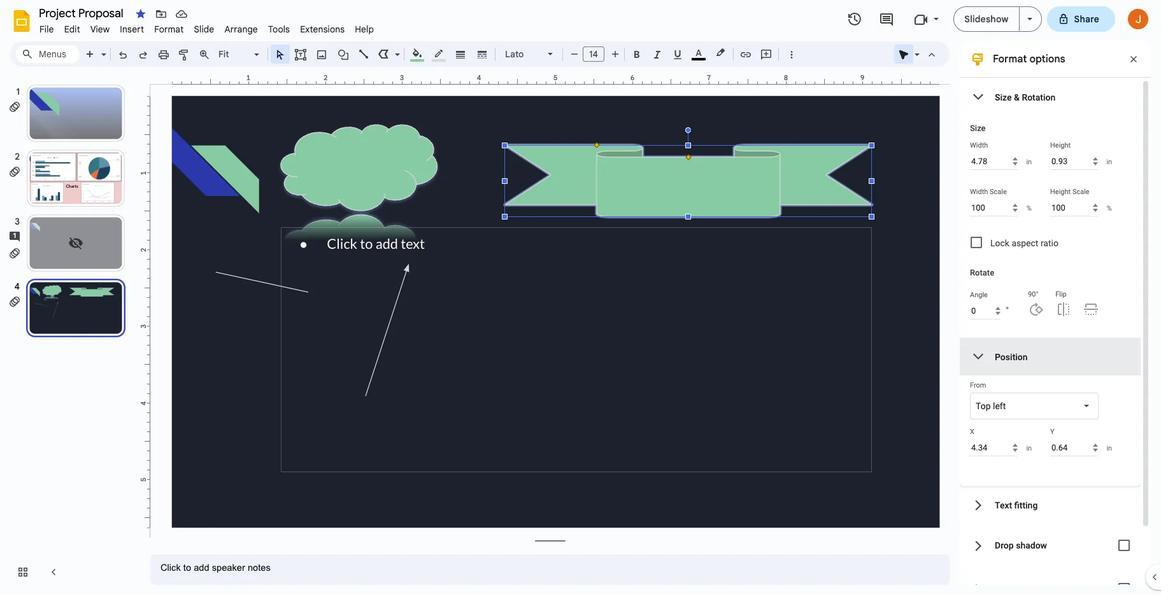 Task type: describe. For each thing, give the bounding box(es) containing it.
% for height scale
[[1107, 204, 1112, 212]]

height for height scale
[[1051, 188, 1071, 196]]

insert
[[120, 24, 144, 35]]

in for y
[[1107, 444, 1112, 453]]

insert image image
[[314, 45, 329, 63]]

mode and view toolbar
[[894, 41, 942, 67]]

navigation inside format options application
[[0, 72, 140, 596]]

y
[[1051, 428, 1055, 436]]

menu bar inside menu bar banner
[[34, 17, 379, 38]]

tools
[[268, 24, 290, 35]]

°
[[1006, 305, 1009, 316]]

highlight color image
[[714, 45, 728, 61]]

shape image
[[336, 45, 351, 63]]

Zoom text field
[[217, 45, 252, 63]]

share button
[[1047, 6, 1116, 32]]

reflection
[[995, 584, 1036, 594]]

Star checkbox
[[132, 5, 150, 23]]

help menu item
[[350, 22, 379, 37]]

width scale
[[970, 188, 1007, 196]]

file menu item
[[34, 22, 59, 37]]

drop
[[995, 541, 1014, 551]]

text color image
[[692, 45, 706, 61]]

height scale
[[1051, 188, 1090, 196]]

view menu item
[[85, 22, 115, 37]]

toggle shadow image
[[1112, 533, 1137, 559]]

in for width
[[1027, 158, 1032, 166]]

in for x
[[1027, 444, 1032, 453]]

height for height
[[1051, 141, 1071, 150]]

position tab
[[960, 338, 1141, 376]]

reflection tab
[[960, 568, 1141, 596]]

edit menu item
[[59, 22, 85, 37]]

Lock aspect ratio checkbox
[[971, 237, 982, 248]]

format options section
[[960, 41, 1151, 596]]

file
[[40, 24, 54, 35]]

lock
[[991, 238, 1010, 248]]

drop shadow
[[995, 541, 1047, 551]]

options
[[1030, 53, 1066, 66]]

menu bar banner
[[0, 0, 1161, 596]]

text
[[995, 500, 1012, 511]]

fitting
[[1015, 500, 1038, 511]]

slide menu item
[[189, 22, 219, 37]]

drop shadow tab
[[960, 524, 1141, 568]]

size & rotation tab
[[960, 78, 1141, 116]]

fill color: light 2 #82c7a5, close to light cyan 1 image
[[410, 45, 425, 62]]

scale for width scale
[[990, 188, 1007, 196]]

Menus field
[[16, 45, 80, 63]]

select line image
[[392, 46, 400, 50]]

format for format options
[[993, 53, 1027, 66]]

Font size field
[[583, 47, 610, 65]]

presentation options image
[[1027, 18, 1032, 20]]



Task type: locate. For each thing, give the bounding box(es) containing it.
in right height, measured in inches. value must be between 0.01 and 58712 text field
[[1107, 158, 1112, 166]]

border color: dark 2 light gray 1 image
[[432, 45, 446, 62]]

format options
[[993, 53, 1066, 66]]

90°
[[1028, 291, 1039, 299]]

2 width from the top
[[970, 188, 988, 196]]

left
[[993, 401, 1006, 412]]

size for size & rotation
[[995, 92, 1012, 102]]

1 width from the top
[[970, 141, 988, 150]]

main toolbar
[[79, 0, 801, 494]]

in right the y position, measured in inches. value must be between -58712 and 58712 text box
[[1107, 444, 1112, 453]]

width up "width, measured in inches. value must be between 0.01 and 58712" text box
[[970, 141, 988, 150]]

scale up height scale, measured in percents. value must be between 1 and 6290228 text field
[[1073, 188, 1090, 196]]

0 horizontal spatial scale
[[990, 188, 1007, 196]]

in
[[1027, 158, 1032, 166], [1107, 158, 1112, 166], [1027, 444, 1032, 453], [1107, 444, 1112, 453]]

0 horizontal spatial %
[[1027, 204, 1032, 212]]

top left option
[[976, 400, 1006, 413]]

size up "width, measured in inches. value must be between 0.01 and 58712" text box
[[970, 124, 986, 133]]

rotation
[[1022, 92, 1056, 102]]

aspect
[[1012, 238, 1039, 248]]

lato
[[505, 48, 524, 60]]

1 horizontal spatial %
[[1107, 204, 1112, 212]]

extensions
[[300, 24, 345, 35]]

1 height from the top
[[1051, 141, 1071, 150]]

2 % from the left
[[1107, 204, 1112, 212]]

Height Scale, measured in percents. Value must be between 1 and 6290228 text field
[[1051, 199, 1099, 217]]

1 horizontal spatial size
[[995, 92, 1012, 102]]

tools menu item
[[263, 22, 295, 37]]

1 vertical spatial size
[[970, 124, 986, 133]]

width up width scale, measured in percents. value must be between 0.9 and 1228763 text box
[[970, 188, 988, 196]]

1 vertical spatial height
[[1051, 188, 1071, 196]]

Height, measured in inches. Value must be between 0.01 and 58712 text field
[[1051, 153, 1099, 170]]

top left
[[976, 401, 1006, 412]]

1 vertical spatial width
[[970, 188, 988, 196]]

0 vertical spatial width
[[970, 141, 988, 150]]

format left options
[[993, 53, 1027, 66]]

font list. lato selected. option
[[505, 45, 540, 63]]

edit
[[64, 24, 80, 35]]

Toggle shadow checkbox
[[1112, 533, 1137, 559]]

slideshow button
[[954, 6, 1020, 32]]

new slide with layout image
[[98, 46, 106, 50]]

width
[[970, 141, 988, 150], [970, 188, 988, 196]]

format inside section
[[993, 53, 1027, 66]]

from
[[970, 382, 987, 390]]

0 vertical spatial size
[[995, 92, 1012, 102]]

%
[[1027, 204, 1032, 212], [1107, 204, 1112, 212]]

format
[[154, 24, 184, 35], [993, 53, 1027, 66]]

Y position, measured in inches. Value must be between -58712 and 58712 text field
[[1051, 440, 1099, 457]]

help
[[355, 24, 374, 35]]

in for height
[[1107, 158, 1112, 166]]

1 vertical spatial format
[[993, 53, 1027, 66]]

text fitting
[[995, 500, 1038, 511]]

width for width scale
[[970, 188, 988, 196]]

Rename text field
[[34, 5, 131, 20]]

shadow
[[1016, 541, 1047, 551]]

0 horizontal spatial format
[[154, 24, 184, 35]]

0 vertical spatial height
[[1051, 141, 1071, 150]]

arrange menu item
[[219, 22, 263, 37]]

format options application
[[0, 0, 1161, 596]]

size
[[995, 92, 1012, 102], [970, 124, 986, 133]]

format menu item
[[149, 22, 189, 37]]

share
[[1074, 13, 1100, 25]]

format for format
[[154, 24, 184, 35]]

text fitting tab
[[960, 487, 1141, 524]]

border dash list. line dash: solid selected. option
[[475, 45, 490, 63]]

scale up width scale, measured in percents. value must be between 0.9 and 1228763 text box
[[990, 188, 1007, 196]]

2 height from the top
[[1051, 188, 1071, 196]]

size left &
[[995, 92, 1012, 102]]

Width, measured in inches. Value must be between 0.01 and 58712 text field
[[970, 153, 1018, 170]]

menu bar containing file
[[34, 17, 379, 38]]

1 scale from the left
[[990, 188, 1007, 196]]

menu bar
[[34, 17, 379, 38]]

angle
[[970, 291, 988, 299]]

rotate
[[970, 268, 995, 278]]

navigation
[[0, 72, 140, 596]]

top
[[976, 401, 991, 412]]

Width Scale, measured in percents. Value must be between 0.9 and 1228763 text field
[[970, 199, 1018, 217]]

in right x position, measured in inches. value must be between -58712 and 58712 text field at the bottom of page
[[1027, 444, 1032, 453]]

insert menu item
[[115, 22, 149, 37]]

flip
[[1056, 291, 1067, 299]]

height up height scale, measured in percents. value must be between 1 and 6290228 text field
[[1051, 188, 1071, 196]]

% for width scale
[[1027, 204, 1032, 212]]

slide
[[194, 24, 214, 35]]

2 scale from the left
[[1073, 188, 1090, 196]]

size & rotation
[[995, 92, 1056, 102]]

width for width
[[970, 141, 988, 150]]

extensions menu item
[[295, 22, 350, 37]]

% right height scale, measured in percents. value must be between 1 and 6290228 text field
[[1107, 204, 1112, 212]]

0 horizontal spatial size
[[970, 124, 986, 133]]

scale for height scale
[[1073, 188, 1090, 196]]

height
[[1051, 141, 1071, 150], [1051, 188, 1071, 196]]

scale
[[990, 188, 1007, 196], [1073, 188, 1090, 196]]

ratio
[[1041, 238, 1059, 248]]

Angle, measured in degrees. Value must be between 0 and 360 text field
[[970, 303, 1001, 320]]

live pointer settings image
[[912, 46, 920, 50]]

format left slide menu item
[[154, 24, 184, 35]]

arrange
[[225, 24, 258, 35]]

Font size text field
[[584, 47, 604, 62]]

&
[[1014, 92, 1020, 102]]

view
[[90, 24, 110, 35]]

size inside tab
[[995, 92, 1012, 102]]

X position, measured in inches. Value must be between -58712 and 58712 text field
[[970, 440, 1018, 457]]

height up height, measured in inches. value must be between 0.01 and 58712 text field
[[1051, 141, 1071, 150]]

x
[[970, 428, 975, 436]]

position
[[995, 352, 1028, 362]]

0 vertical spatial format
[[154, 24, 184, 35]]

slideshow
[[965, 13, 1009, 25]]

lock aspect ratio
[[991, 238, 1059, 248]]

1 horizontal spatial format
[[993, 53, 1027, 66]]

1 % from the left
[[1027, 204, 1032, 212]]

border weight list. 1px selected. option
[[453, 45, 468, 63]]

in right "width, measured in inches. value must be between 0.01 and 58712" text box
[[1027, 158, 1032, 166]]

size for size
[[970, 124, 986, 133]]

1 horizontal spatial scale
[[1073, 188, 1090, 196]]

% right width scale, measured in percents. value must be between 0.9 and 1228763 text box
[[1027, 204, 1032, 212]]

Zoom field
[[215, 45, 265, 64]]

format inside menu item
[[154, 24, 184, 35]]



Task type: vqa. For each thing, say whether or not it's contained in the screenshot.
In this presentation on the top right of page
no



